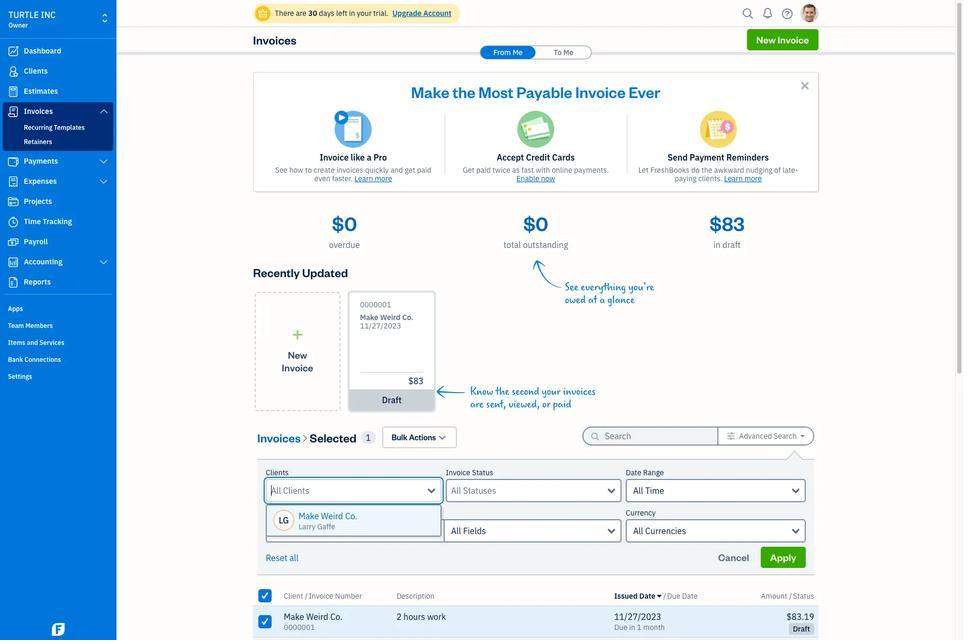 Task type: locate. For each thing, give the bounding box(es) containing it.
2 vertical spatial weird
[[306, 611, 329, 622]]

close image
[[800, 79, 812, 92]]

1 horizontal spatial see
[[565, 281, 579, 294]]

a right at
[[600, 294, 605, 306]]

1 me from the left
[[513, 48, 523, 57]]

1 vertical spatial weird
[[321, 511, 343, 521]]

0 horizontal spatial invoices
[[337, 165, 364, 175]]

learn more for reminders
[[725, 174, 762, 183]]

draft inside $83 in draft
[[723, 239, 741, 250]]

1 horizontal spatial $83
[[710, 211, 745, 236]]

total
[[504, 239, 521, 250]]

0 horizontal spatial me
[[513, 48, 523, 57]]

1 vertical spatial the
[[702, 165, 713, 175]]

new down notifications image
[[757, 33, 776, 46]]

your
[[357, 8, 372, 18], [542, 386, 561, 398]]

make inside the 0000001 make weird co. 11/27/2023
[[360, 313, 379, 322]]

new
[[757, 33, 776, 46], [288, 348, 307, 361]]

weird inside make weird co. 0000001
[[306, 611, 329, 622]]

1 chevron large down image from the top
[[99, 107, 109, 116]]

2 horizontal spatial the
[[702, 165, 713, 175]]

date
[[626, 468, 642, 477], [640, 591, 656, 601], [683, 591, 698, 601]]

bank connections
[[8, 356, 61, 363]]

sent,
[[486, 398, 507, 411]]

$0 inside $0 overdue
[[332, 211, 357, 236]]

number
[[335, 591, 362, 601]]

2 horizontal spatial paid
[[553, 398, 572, 411]]

0 horizontal spatial 0000001
[[284, 623, 315, 632]]

search up the larry
[[297, 508, 320, 518]]

owed
[[565, 294, 586, 306]]

1 vertical spatial your
[[542, 386, 561, 398]]

chevron large down image down payments link
[[99, 177, 109, 186]]

pro
[[374, 152, 387, 163]]

2 hours work
[[397, 611, 446, 622]]

see inside 'see everything you're owed at a glance'
[[565, 281, 579, 294]]

0 vertical spatial are
[[296, 8, 307, 18]]

learn for a
[[355, 174, 373, 183]]

2 horizontal spatial in
[[714, 239, 721, 250]]

make for make weird co. larry gaffe
[[299, 511, 319, 521]]

1 vertical spatial 11/27/2023
[[615, 611, 662, 622]]

invoices for even
[[337, 165, 364, 175]]

0 horizontal spatial time
[[24, 217, 41, 226]]

0 vertical spatial new
[[757, 33, 776, 46]]

1 check image from the top
[[260, 590, 270, 601]]

learn right faster.
[[355, 174, 373, 183]]

let
[[639, 165, 649, 175]]

chevron large down image down the retainers link
[[99, 157, 109, 166]]

invoices link
[[3, 102, 113, 121]]

all currencies
[[634, 526, 687, 536]]

0 vertical spatial 0000001
[[360, 300, 391, 309]]

0 horizontal spatial see
[[275, 165, 288, 175]]

time tracking
[[24, 217, 72, 226]]

from me link
[[481, 46, 536, 59]]

status up all statuses search field on the bottom
[[472, 468, 494, 477]]

turtle inc owner
[[8, 10, 56, 29]]

estimate image
[[7, 86, 20, 97]]

0 horizontal spatial in
[[349, 8, 355, 18]]

/ right caretdown icon at the right of page
[[664, 591, 667, 601]]

2 horizontal spatial draft
[[793, 624, 811, 634]]

paid inside see how to create invoices quickly and get paid even faster.
[[417, 165, 432, 175]]

0 horizontal spatial status
[[472, 468, 494, 477]]

1 vertical spatial search
[[297, 508, 320, 518]]

outstanding
[[523, 239, 569, 250]]

1 vertical spatial 1
[[638, 623, 642, 632]]

0 horizontal spatial new
[[288, 348, 307, 361]]

0 horizontal spatial clients
[[24, 66, 48, 76]]

time tracking link
[[3, 212, 113, 232]]

apply
[[771, 551, 797, 563]]

Keyword Search text field
[[266, 519, 444, 543]]

the inside know the second your invoices are sent, viewed, or paid
[[496, 386, 510, 398]]

in
[[349, 8, 355, 18], [714, 239, 721, 250], [630, 623, 636, 632]]

1 horizontal spatial /
[[664, 591, 667, 601]]

hours
[[404, 611, 426, 622]]

cancel
[[719, 551, 750, 563]]

everything
[[581, 281, 626, 294]]

time right timer icon
[[24, 217, 41, 226]]

status link
[[794, 591, 815, 601]]

1 horizontal spatial new invoice
[[757, 33, 810, 46]]

plus image
[[292, 329, 304, 340]]

faster.
[[332, 174, 353, 183]]

from
[[494, 48, 511, 57]]

30
[[308, 8, 317, 18]]

0 vertical spatial time
[[24, 217, 41, 226]]

2 check image from the top
[[260, 616, 270, 627]]

keyword search
[[266, 508, 320, 518]]

go to help image
[[779, 6, 796, 21]]

$0 up outstanding
[[524, 211, 549, 236]]

1 horizontal spatial your
[[542, 386, 561, 398]]

1 horizontal spatial status
[[794, 591, 815, 601]]

0 vertical spatial your
[[357, 8, 372, 18]]

co.
[[403, 313, 414, 322], [345, 511, 358, 521], [331, 611, 343, 622]]

search
[[774, 431, 797, 441], [297, 508, 320, 518]]

make inside the make weird co. larry gaffe
[[299, 511, 319, 521]]

all for all time
[[634, 485, 644, 496]]

late-
[[783, 165, 799, 175]]

invoices inside know the second your invoices are sent, viewed, or paid
[[563, 386, 596, 398]]

0 horizontal spatial $0
[[332, 211, 357, 236]]

know the second your invoices are sent, viewed, or paid
[[470, 386, 596, 411]]

0 vertical spatial status
[[472, 468, 494, 477]]

2 vertical spatial in
[[630, 623, 636, 632]]

1 horizontal spatial more
[[745, 174, 762, 183]]

reset all
[[266, 553, 299, 563]]

accept credit cards image
[[518, 111, 555, 148]]

check image
[[260, 590, 270, 601], [260, 616, 270, 627]]

reports link
[[3, 273, 113, 292]]

1 / from the left
[[305, 591, 308, 601]]

0 vertical spatial search
[[774, 431, 797, 441]]

1 horizontal spatial due
[[668, 591, 681, 601]]

invoices inside see how to create invoices quickly and get paid even faster.
[[337, 165, 364, 175]]

0 vertical spatial 11/27/2023
[[360, 321, 402, 331]]

a left pro
[[367, 152, 372, 163]]

co. for make weird co. larry gaffe
[[345, 511, 358, 521]]

1 vertical spatial see
[[565, 281, 579, 294]]

new down plus image
[[288, 348, 307, 361]]

1 vertical spatial co.
[[345, 511, 358, 521]]

accept credit cards get paid twice as fast with online payments. enable now
[[463, 152, 609, 183]]

awkward
[[715, 165, 745, 175]]

weird inside the make weird co. larry gaffe
[[321, 511, 343, 521]]

chevron large down image up recurring templates "link"
[[99, 107, 109, 116]]

2 me from the left
[[564, 48, 574, 57]]

0 vertical spatial invoices
[[337, 165, 364, 175]]

online
[[552, 165, 573, 175]]

apps link
[[3, 300, 113, 316]]

0 horizontal spatial 11/27/2023
[[360, 321, 402, 331]]

0 horizontal spatial a
[[367, 152, 372, 163]]

time down range
[[646, 485, 665, 496]]

date left caretdown icon at the right of page
[[640, 591, 656, 601]]

clients
[[24, 66, 48, 76], [266, 468, 289, 477]]

all time
[[634, 485, 665, 496]]

weird
[[380, 313, 401, 322], [321, 511, 343, 521], [306, 611, 329, 622]]

0 vertical spatial clients
[[24, 66, 48, 76]]

/
[[305, 591, 308, 601], [664, 591, 667, 601], [790, 591, 793, 601]]

1 vertical spatial chevron large down image
[[99, 157, 109, 166]]

$0 overdue
[[329, 211, 360, 250]]

1 vertical spatial in
[[714, 239, 721, 250]]

1 horizontal spatial paid
[[477, 165, 491, 175]]

check image left make weird co. 0000001
[[260, 616, 270, 627]]

expenses
[[24, 176, 57, 186]]

all down date range
[[634, 485, 644, 496]]

1 vertical spatial invoices
[[24, 106, 53, 116]]

0 vertical spatial $83
[[710, 211, 745, 236]]

cancel button
[[709, 547, 759, 568]]

more down reminders
[[745, 174, 762, 183]]

learn right clients.
[[725, 174, 743, 183]]

more down pro
[[375, 174, 393, 183]]

new invoice down go to help image at the top
[[757, 33, 810, 46]]

due down issued
[[615, 623, 628, 632]]

1 inside 11/27/2023 due in 1 month
[[638, 623, 642, 632]]

2 vertical spatial co.
[[331, 611, 343, 622]]

2 hours work link
[[384, 606, 610, 637]]

2 horizontal spatial co.
[[403, 313, 414, 322]]

$0 up overdue
[[332, 211, 357, 236]]

see up owed
[[565, 281, 579, 294]]

2 chevron large down image from the top
[[99, 258, 109, 267]]

1 vertical spatial due
[[615, 623, 628, 632]]

money image
[[7, 237, 20, 247]]

settings
[[8, 372, 32, 380]]

viewed,
[[509, 398, 540, 411]]

time
[[24, 217, 41, 226], [646, 485, 665, 496]]

notifications image
[[760, 3, 777, 24]]

/ left status link
[[790, 591, 793, 601]]

2 $0 from the left
[[524, 211, 549, 236]]

status up $83.19
[[794, 591, 815, 601]]

0 vertical spatial see
[[275, 165, 288, 175]]

2 vertical spatial the
[[496, 386, 510, 398]]

1 learn more from the left
[[355, 174, 393, 183]]

1 left the bulk
[[366, 432, 371, 443]]

crown image
[[258, 8, 269, 19]]

make inside make weird co. 0000001
[[284, 611, 304, 622]]

2 learn from the left
[[725, 174, 743, 183]]

0 horizontal spatial the
[[453, 82, 476, 102]]

$83 in draft
[[710, 211, 745, 250]]

1 horizontal spatial $0
[[524, 211, 549, 236]]

and right the items
[[27, 339, 38, 347]]

due right caretdown icon at the right of page
[[668, 591, 681, 601]]

learn
[[355, 174, 373, 183], [725, 174, 743, 183]]

due date
[[668, 591, 698, 601]]

tracking
[[43, 217, 72, 226]]

make
[[411, 82, 450, 102], [360, 313, 379, 322], [299, 511, 319, 521], [284, 611, 304, 622]]

1 chevron large down image from the top
[[99, 177, 109, 186]]

0 horizontal spatial $83
[[409, 376, 424, 386]]

11/27/2023 due in 1 month
[[615, 611, 665, 632]]

list box
[[267, 505, 441, 536]]

the right do
[[702, 165, 713, 175]]

0 vertical spatial the
[[453, 82, 476, 102]]

your up or
[[542, 386, 561, 398]]

0 vertical spatial a
[[367, 152, 372, 163]]

1 horizontal spatial me
[[564, 48, 574, 57]]

more for invoice like a pro
[[375, 174, 393, 183]]

the left most
[[453, 82, 476, 102]]

quickly
[[365, 165, 389, 175]]

your left trial.
[[357, 8, 372, 18]]

$83.19 draft
[[787, 611, 815, 634]]

0 vertical spatial and
[[391, 165, 403, 175]]

bank
[[8, 356, 23, 363]]

and left get
[[391, 165, 403, 175]]

and
[[391, 165, 403, 175], [27, 339, 38, 347]]

chevron large down image inside accounting link
[[99, 258, 109, 267]]

0 vertical spatial new invoice link
[[747, 29, 819, 50]]

1 horizontal spatial learn more
[[725, 174, 762, 183]]

1 vertical spatial a
[[600, 294, 605, 306]]

1 left month
[[638, 623, 642, 632]]

1 vertical spatial check image
[[260, 616, 270, 627]]

1 horizontal spatial the
[[496, 386, 510, 398]]

invoices for paid
[[563, 386, 596, 398]]

1 vertical spatial new invoice
[[282, 348, 313, 373]]

me for to me
[[564, 48, 574, 57]]

learn more
[[355, 174, 393, 183], [725, 174, 762, 183]]

clients down invoices button in the bottom of the page
[[266, 468, 289, 477]]

make for make weird co. 0000001
[[284, 611, 304, 622]]

a inside 'see everything you're owed at a glance'
[[600, 294, 605, 306]]

issued date link
[[615, 591, 664, 601]]

search left caretdown image
[[774, 431, 797, 441]]

0 horizontal spatial your
[[357, 8, 372, 18]]

or
[[543, 398, 551, 411]]

co. inside the make weird co. larry gaffe
[[345, 511, 358, 521]]

new invoice link for invoices
[[747, 29, 819, 50]]

1 $0 from the left
[[332, 211, 357, 236]]

and inside see how to create invoices quickly and get paid even faster.
[[391, 165, 403, 175]]

search inside dropdown button
[[774, 431, 797, 441]]

0 horizontal spatial new invoice
[[282, 348, 313, 373]]

items
[[8, 339, 25, 347]]

0 vertical spatial weird
[[380, 313, 401, 322]]

0 vertical spatial chevron large down image
[[99, 177, 109, 186]]

enable
[[517, 174, 540, 183]]

check image left client
[[260, 590, 270, 601]]

learn for reminders
[[725, 174, 743, 183]]

templates
[[54, 123, 85, 131]]

me right from
[[513, 48, 523, 57]]

see for see how to create invoices quickly and get paid even faster.
[[275, 165, 288, 175]]

see inside see how to create invoices quickly and get paid even faster.
[[275, 165, 288, 175]]

$83 for $83
[[409, 376, 424, 386]]

all left fields at the bottom of page
[[451, 526, 461, 536]]

are
[[296, 8, 307, 18], [470, 398, 484, 411]]

1 horizontal spatial new invoice link
[[747, 29, 819, 50]]

all inside field
[[451, 526, 461, 536]]

0 horizontal spatial and
[[27, 339, 38, 347]]

2 more from the left
[[745, 174, 762, 183]]

0 vertical spatial draft
[[723, 239, 741, 250]]

0 vertical spatial co.
[[403, 313, 414, 322]]

0 horizontal spatial due
[[615, 623, 628, 632]]

0 horizontal spatial learn more
[[355, 174, 393, 183]]

0 horizontal spatial 1
[[366, 432, 371, 443]]

team members
[[8, 322, 53, 330]]

1 horizontal spatial draft
[[723, 239, 741, 250]]

dashboard image
[[7, 46, 20, 57]]

learn more for a
[[355, 174, 393, 183]]

$0 inside $0 total outstanding
[[524, 211, 549, 236]]

the up sent,
[[496, 386, 510, 398]]

1 horizontal spatial 0000001
[[360, 300, 391, 309]]

clients up 'estimates'
[[24, 66, 48, 76]]

learn more down reminders
[[725, 174, 762, 183]]

chevron large down image inside payments link
[[99, 157, 109, 166]]

description
[[397, 591, 435, 601]]

accounting link
[[3, 253, 113, 272]]

caretdown image
[[801, 432, 805, 440]]

currency
[[626, 508, 656, 518]]

0 horizontal spatial more
[[375, 174, 393, 183]]

project image
[[7, 197, 20, 207]]

1 horizontal spatial and
[[391, 165, 403, 175]]

2 chevron large down image from the top
[[99, 157, 109, 166]]

$0 for $0 total outstanding
[[524, 211, 549, 236]]

chevron large down image
[[99, 177, 109, 186], [99, 258, 109, 267]]

learn more down pro
[[355, 174, 393, 183]]

0 horizontal spatial learn
[[355, 174, 373, 183]]

chevron large down image for invoices
[[99, 107, 109, 116]]

see left "how"
[[275, 165, 288, 175]]

1 vertical spatial new
[[288, 348, 307, 361]]

are down know
[[470, 398, 484, 411]]

2 learn more from the left
[[725, 174, 762, 183]]

$0 for $0 overdue
[[332, 211, 357, 236]]

me right to
[[564, 48, 574, 57]]

me
[[513, 48, 523, 57], [564, 48, 574, 57]]

advanced
[[740, 431, 773, 441]]

0000001
[[360, 300, 391, 309], [284, 623, 315, 632]]

chevron large down image down payroll link
[[99, 258, 109, 267]]

search for advanced search
[[774, 431, 797, 441]]

1 vertical spatial are
[[470, 398, 484, 411]]

range
[[644, 468, 664, 477]]

0 horizontal spatial /
[[305, 591, 308, 601]]

0 vertical spatial 1
[[366, 432, 371, 443]]

chevron large down image inside expenses link
[[99, 177, 109, 186]]

apply button
[[761, 547, 806, 568]]

1 horizontal spatial clients
[[266, 468, 289, 477]]

all down currency
[[634, 526, 644, 536]]

date for issued
[[640, 591, 656, 601]]

0000001 inside the 0000001 make weird co. 11/27/2023
[[360, 300, 391, 309]]

invoice down plus image
[[282, 361, 313, 373]]

0 vertical spatial invoices
[[253, 32, 297, 47]]

amount
[[762, 591, 788, 601]]

1 learn from the left
[[355, 174, 373, 183]]

all for all fields
[[451, 526, 461, 536]]

chevron large down image
[[99, 107, 109, 116], [99, 157, 109, 166]]

1 horizontal spatial co.
[[345, 511, 358, 521]]

actions
[[409, 432, 436, 442]]

0 vertical spatial in
[[349, 8, 355, 18]]

new invoice down plus image
[[282, 348, 313, 373]]

are inside know the second your invoices are sent, viewed, or paid
[[470, 398, 484, 411]]

date right caretdown icon at the right of page
[[683, 591, 698, 601]]

are left 30
[[296, 8, 307, 18]]

chevron large down image for expenses
[[99, 177, 109, 186]]

0 horizontal spatial new invoice link
[[255, 292, 341, 411]]

co. inside make weird co. 0000001
[[331, 611, 343, 622]]

All Statuses search field
[[451, 484, 608, 497]]

1 vertical spatial time
[[646, 485, 665, 496]]

freshbooks
[[651, 165, 690, 175]]

/ right client
[[305, 591, 308, 601]]

invoice left 'ever'
[[576, 82, 626, 102]]

2 / from the left
[[664, 591, 667, 601]]

3 / from the left
[[790, 591, 793, 601]]

1
[[366, 432, 371, 443], [638, 623, 642, 632]]

0 horizontal spatial paid
[[417, 165, 432, 175]]

1 more from the left
[[375, 174, 393, 183]]

reminders
[[727, 152, 769, 163]]



Task type: vqa. For each thing, say whether or not it's contained in the screenshot.
3rd $0.00
no



Task type: describe. For each thing, give the bounding box(es) containing it.
paid inside accept credit cards get paid twice as fast with online payments. enable now
[[477, 165, 491, 175]]

invoice down chevrondown image
[[446, 468, 471, 477]]

timer image
[[7, 217, 20, 227]]

weird inside the 0000001 make weird co. 11/27/2023
[[380, 313, 401, 322]]

even
[[315, 174, 331, 183]]

items and services link
[[3, 334, 113, 350]]

all time button
[[626, 479, 806, 502]]

/ for client
[[305, 591, 308, 601]]

send payment reminders image
[[700, 111, 737, 148]]

chevron large down image for payments
[[99, 157, 109, 166]]

days
[[319, 8, 335, 18]]

0 vertical spatial due
[[668, 591, 681, 601]]

invoice image
[[7, 106, 20, 117]]

settings link
[[3, 368, 113, 384]]

payable
[[517, 82, 573, 102]]

expenses link
[[3, 172, 113, 191]]

$0 total outstanding
[[504, 211, 569, 250]]

to
[[305, 165, 312, 175]]

All Clients search field
[[271, 484, 428, 497]]

$83 for $83 in draft
[[710, 211, 745, 236]]

from me
[[494, 48, 523, 57]]

invoice like a pro image
[[335, 111, 372, 148]]

the inside let freshbooks do the awkward nudging of late- paying clients.
[[702, 165, 713, 175]]

with
[[536, 165, 550, 175]]

dashboard link
[[3, 42, 113, 61]]

me for from me
[[513, 48, 523, 57]]

Keyword Search field
[[444, 519, 622, 543]]

recurring
[[24, 123, 52, 131]]

month
[[644, 623, 665, 632]]

selected
[[310, 430, 357, 445]]

list box containing make weird co.
[[267, 505, 441, 536]]

co. inside the 0000001 make weird co. 11/27/2023
[[403, 313, 414, 322]]

chart image
[[7, 257, 20, 268]]

trial.
[[374, 8, 389, 18]]

client image
[[7, 66, 20, 77]]

reset
[[266, 553, 288, 563]]

new invoice link for know the second your invoices are sent, viewed, or paid
[[255, 292, 341, 411]]

invoice number link
[[309, 591, 362, 601]]

payment image
[[7, 156, 20, 167]]

date for due
[[683, 591, 698, 601]]

retainers
[[24, 138, 52, 146]]

search for keyword search
[[297, 508, 320, 518]]

bank connections link
[[3, 351, 113, 367]]

and inside main element
[[27, 339, 38, 347]]

payments
[[24, 156, 58, 166]]

currencies
[[646, 526, 687, 536]]

1 vertical spatial clients
[[266, 468, 289, 477]]

left
[[336, 8, 348, 18]]

there
[[275, 8, 294, 18]]

make weird co. larry gaffe
[[299, 511, 358, 531]]

recurring templates link
[[5, 121, 111, 134]]

0 horizontal spatial draft
[[382, 395, 402, 405]]

date range
[[626, 468, 664, 477]]

all for all currencies
[[634, 526, 644, 536]]

settings image
[[727, 432, 736, 440]]

draft inside $83.19 draft
[[793, 624, 811, 634]]

get
[[463, 165, 475, 175]]

bulk
[[392, 432, 408, 442]]

in inside $83 in draft
[[714, 239, 721, 250]]

accept
[[497, 152, 524, 163]]

members
[[25, 322, 53, 330]]

glance
[[608, 294, 635, 306]]

clients inside main element
[[24, 66, 48, 76]]

retainers link
[[5, 136, 111, 148]]

invoice up create
[[320, 152, 349, 163]]

chevrondown image
[[438, 432, 448, 443]]

payroll
[[24, 237, 48, 246]]

larry
[[299, 522, 316, 531]]

client link
[[284, 591, 305, 601]]

gaffe
[[317, 522, 335, 531]]

make for make the most payable invoice ever
[[411, 82, 450, 102]]

upgrade account link
[[391, 8, 452, 18]]

weird for make weird co. larry gaffe
[[321, 511, 343, 521]]

invoices button
[[258, 429, 301, 446]]

1 vertical spatial status
[[794, 591, 815, 601]]

expense image
[[7, 176, 20, 187]]

dashboard
[[24, 46, 61, 56]]

freshbooks image
[[50, 623, 67, 636]]

create
[[314, 165, 335, 175]]

in inside 11/27/2023 due in 1 month
[[630, 623, 636, 632]]

there are 30 days left in your trial. upgrade account
[[275, 8, 452, 18]]

services
[[39, 339, 64, 347]]

$83.19
[[787, 611, 815, 622]]

accounting
[[24, 257, 62, 267]]

date left range
[[626, 468, 642, 477]]

recently
[[253, 265, 300, 280]]

check image for the "description" link
[[260, 590, 270, 601]]

get
[[405, 165, 416, 175]]

the for know the second your invoices are sent, viewed, or paid
[[496, 386, 510, 398]]

turtle
[[8, 10, 39, 20]]

upgrade
[[393, 8, 422, 18]]

do
[[692, 165, 700, 175]]

caretdown image
[[658, 592, 662, 600]]

co. for make weird co. 0000001
[[331, 611, 343, 622]]

your inside know the second your invoices are sent, viewed, or paid
[[542, 386, 561, 398]]

credit
[[526, 152, 550, 163]]

more for send payment reminders
[[745, 174, 762, 183]]

bulk actions button
[[382, 427, 457, 448]]

11/27/2023 inside 11/27/2023 due in 1 month
[[615, 611, 662, 622]]

nudging
[[747, 165, 773, 175]]

see how to create invoices quickly and get paid even faster.
[[275, 165, 432, 183]]

0 vertical spatial new invoice
[[757, 33, 810, 46]]

paying
[[675, 174, 697, 183]]

to me
[[554, 48, 574, 57]]

check image for the 2 hours work link
[[260, 616, 270, 627]]

invoice right client link
[[309, 591, 334, 601]]

of
[[775, 165, 781, 175]]

bulk actions
[[392, 432, 436, 442]]

at
[[589, 294, 598, 306]]

/ for amount
[[790, 591, 793, 601]]

main element
[[0, 0, 143, 640]]

team members link
[[3, 317, 113, 333]]

apps
[[8, 305, 23, 313]]

to me link
[[536, 46, 592, 59]]

see for see everything you're owed at a glance
[[565, 281, 579, 294]]

to
[[554, 48, 562, 57]]

estimates
[[24, 86, 58, 96]]

time inside the all time dropdown button
[[646, 485, 665, 496]]

11/27/2023 inside the 0000001 make weird co. 11/27/2023
[[360, 321, 402, 331]]

send payment reminders
[[668, 152, 769, 163]]

Search text field
[[605, 428, 701, 445]]

due inside 11/27/2023 due in 1 month
[[615, 623, 628, 632]]

0 horizontal spatial are
[[296, 8, 307, 18]]

reports
[[24, 277, 51, 287]]

all
[[290, 553, 299, 563]]

2 vertical spatial invoices
[[258, 430, 301, 445]]

time inside time tracking link
[[24, 217, 41, 226]]

clients link
[[3, 62, 113, 81]]

see everything you're owed at a glance
[[565, 281, 655, 306]]

updated
[[302, 265, 348, 280]]

cards
[[552, 152, 575, 163]]

advanced search button
[[719, 428, 814, 445]]

weird for make weird co. 0000001
[[306, 611, 329, 622]]

let freshbooks do the awkward nudging of late- paying clients.
[[639, 165, 799, 183]]

payments.
[[574, 165, 609, 175]]

search image
[[740, 6, 757, 21]]

all currencies button
[[626, 519, 806, 543]]

report image
[[7, 277, 20, 288]]

recently updated
[[253, 265, 348, 280]]

inc
[[41, 10, 56, 20]]

invoice like a pro
[[320, 152, 387, 163]]

1 horizontal spatial new
[[757, 33, 776, 46]]

advanced search
[[740, 431, 797, 441]]

invoice status
[[446, 468, 494, 477]]

invoice down go to help image at the top
[[778, 33, 810, 46]]

the for make the most payable invoice ever
[[453, 82, 476, 102]]

invoices inside invoices link
[[24, 106, 53, 116]]

client / invoice number
[[284, 591, 362, 601]]

0000001 inside make weird co. 0000001
[[284, 623, 315, 632]]

paid inside know the second your invoices are sent, viewed, or paid
[[553, 398, 572, 411]]

chevron large down image for accounting
[[99, 258, 109, 267]]



